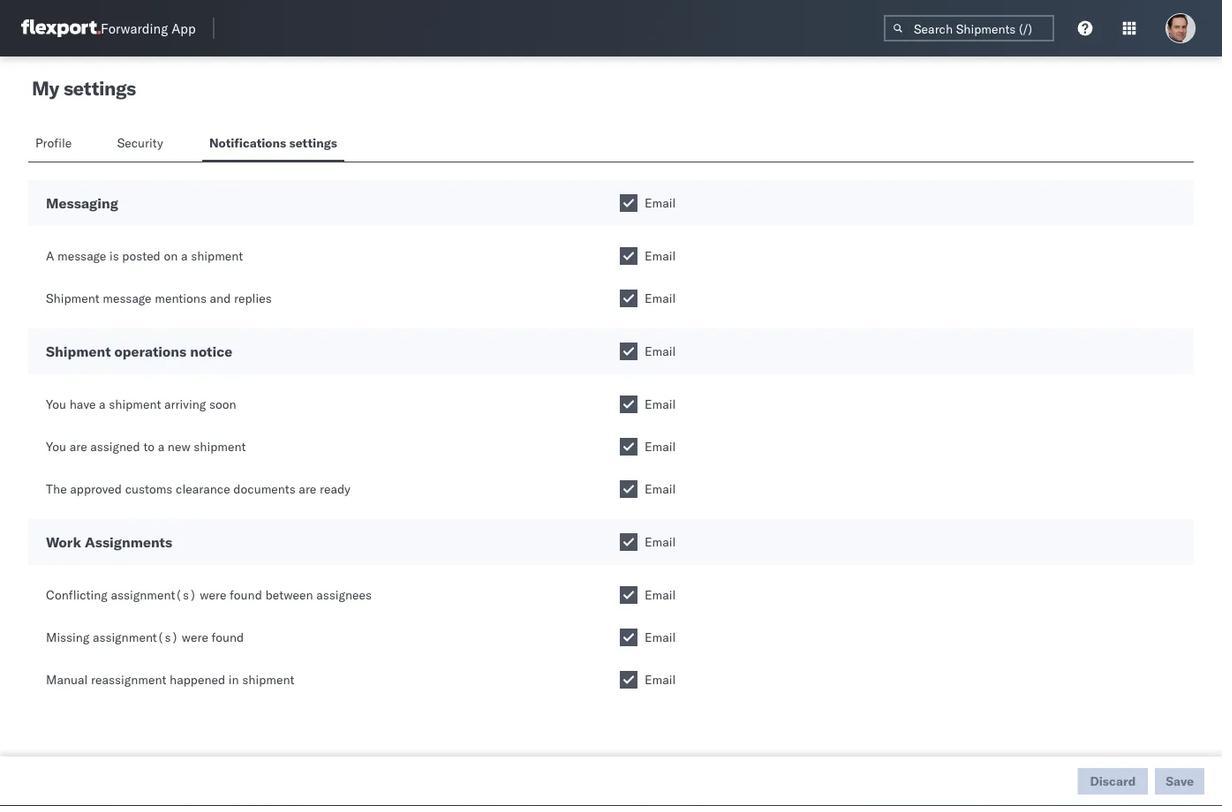 Task type: vqa. For each thing, say whether or not it's contained in the screenshot.
OPS for Departed from PVG - Shanghai - China
no



Task type: locate. For each thing, give the bounding box(es) containing it.
2 email from the top
[[645, 248, 676, 264]]

1 vertical spatial shipment
[[46, 343, 111, 360]]

1 vertical spatial message
[[103, 291, 152, 306]]

message for shipment
[[103, 291, 152, 306]]

1 vertical spatial assignment(s)
[[93, 630, 179, 645]]

are left ready
[[299, 482, 317, 497]]

email for shipment message mentions and replies
[[645, 291, 676, 306]]

found left between
[[230, 588, 262, 603]]

shipment
[[46, 291, 100, 306], [46, 343, 111, 360]]

ready
[[320, 482, 351, 497]]

10 email from the top
[[645, 630, 676, 645]]

email for you have a shipment arriving soon
[[645, 397, 676, 412]]

you left have
[[46, 397, 66, 412]]

assignment(s) for conflicting
[[111, 588, 197, 603]]

0 vertical spatial found
[[230, 588, 262, 603]]

message
[[57, 248, 106, 264], [103, 291, 152, 306]]

missing assignment(s) were found
[[46, 630, 244, 645]]

1 horizontal spatial settings
[[289, 135, 337, 151]]

1 vertical spatial were
[[182, 630, 208, 645]]

message right a
[[57, 248, 106, 264]]

a right have
[[99, 397, 106, 412]]

1 email from the top
[[645, 195, 676, 211]]

notice
[[190, 343, 233, 360]]

conflicting
[[46, 588, 108, 603]]

are left assigned
[[70, 439, 87, 455]]

shipment up have
[[46, 343, 111, 360]]

customs
[[125, 482, 173, 497]]

0 vertical spatial message
[[57, 248, 106, 264]]

shipment up you are assigned to a new shipment
[[109, 397, 161, 412]]

0 vertical spatial were
[[200, 588, 227, 603]]

shipment
[[191, 248, 243, 264], [109, 397, 161, 412], [194, 439, 246, 455], [242, 672, 295, 688]]

profile
[[35, 135, 72, 151]]

2 shipment from the top
[[46, 343, 111, 360]]

message down is
[[103, 291, 152, 306]]

5 email from the top
[[645, 397, 676, 412]]

were
[[200, 588, 227, 603], [182, 630, 208, 645]]

settings right my
[[64, 76, 136, 100]]

a right to
[[158, 439, 165, 455]]

settings
[[64, 76, 136, 100], [289, 135, 337, 151]]

you are assigned to a new shipment
[[46, 439, 246, 455]]

to
[[143, 439, 155, 455]]

3 email from the top
[[645, 291, 676, 306]]

2 you from the top
[[46, 439, 66, 455]]

my
[[32, 76, 59, 100]]

11 email from the top
[[645, 672, 676, 688]]

on
[[164, 248, 178, 264]]

profile button
[[28, 127, 82, 162]]

8 email from the top
[[645, 535, 676, 550]]

email
[[645, 195, 676, 211], [645, 248, 676, 264], [645, 291, 676, 306], [645, 344, 676, 359], [645, 397, 676, 412], [645, 439, 676, 455], [645, 482, 676, 497], [645, 535, 676, 550], [645, 588, 676, 603], [645, 630, 676, 645], [645, 672, 676, 688]]

1 shipment from the top
[[46, 291, 100, 306]]

you have a shipment arriving soon
[[46, 397, 236, 412]]

you up the
[[46, 439, 66, 455]]

operations
[[114, 343, 187, 360]]

settings inside notifications settings button
[[289, 135, 337, 151]]

0 horizontal spatial are
[[70, 439, 87, 455]]

shipment for shipment operations notice
[[46, 343, 111, 360]]

documents
[[234, 482, 296, 497]]

my settings
[[32, 76, 136, 100]]

1 vertical spatial settings
[[289, 135, 337, 151]]

assignment(s) up reassignment
[[93, 630, 179, 645]]

the approved customs clearance documents are ready
[[46, 482, 351, 497]]

forwarding app
[[101, 20, 196, 37]]

shipment down a
[[46, 291, 100, 306]]

are
[[70, 439, 87, 455], [299, 482, 317, 497]]

a
[[181, 248, 188, 264], [99, 397, 106, 412], [158, 439, 165, 455]]

1 vertical spatial a
[[99, 397, 106, 412]]

2 vertical spatial a
[[158, 439, 165, 455]]

1 horizontal spatial a
[[158, 439, 165, 455]]

in
[[229, 672, 239, 688]]

were up happened
[[182, 630, 208, 645]]

settings for notifications settings
[[289, 135, 337, 151]]

security button
[[110, 127, 174, 162]]

missing
[[46, 630, 90, 645]]

assignment(s) for missing
[[93, 630, 179, 645]]

4 email from the top
[[645, 344, 676, 359]]

manual
[[46, 672, 88, 688]]

email for the approved customs clearance documents are ready
[[645, 482, 676, 497]]

0 horizontal spatial settings
[[64, 76, 136, 100]]

a right on
[[181, 248, 188, 264]]

between
[[265, 588, 313, 603]]

shipment operations notice
[[46, 343, 233, 360]]

notifications settings
[[209, 135, 337, 151]]

0 vertical spatial shipment
[[46, 291, 100, 306]]

7 email from the top
[[645, 482, 676, 497]]

found up in
[[212, 630, 244, 645]]

0 vertical spatial are
[[70, 439, 87, 455]]

a
[[46, 248, 54, 264]]

assignment(s)
[[111, 588, 197, 603], [93, 630, 179, 645]]

assignment(s) up missing assignment(s) were found
[[111, 588, 197, 603]]

were left between
[[200, 588, 227, 603]]

1 vertical spatial you
[[46, 439, 66, 455]]

soon
[[209, 397, 236, 412]]

were for missing
[[182, 630, 208, 645]]

flexport. image
[[21, 19, 101, 37]]

found for conflicting assignment(s) were found between assignees
[[230, 588, 262, 603]]

you for you have a shipment arriving soon
[[46, 397, 66, 412]]

6 email from the top
[[645, 439, 676, 455]]

1 horizontal spatial are
[[299, 482, 317, 497]]

shipment right new
[[194, 439, 246, 455]]

clearance
[[176, 482, 230, 497]]

0 vertical spatial assignment(s)
[[111, 588, 197, 603]]

2 horizontal spatial a
[[181, 248, 188, 264]]

assignments
[[85, 534, 172, 551]]

0 vertical spatial settings
[[64, 76, 136, 100]]

you
[[46, 397, 66, 412], [46, 439, 66, 455]]

0 vertical spatial you
[[46, 397, 66, 412]]

messaging
[[46, 194, 118, 212]]

None checkbox
[[620, 247, 638, 265], [620, 481, 638, 498], [620, 534, 638, 551], [620, 587, 638, 604], [620, 671, 638, 689], [620, 247, 638, 265], [620, 481, 638, 498], [620, 534, 638, 551], [620, 587, 638, 604], [620, 671, 638, 689]]

settings right the notifications
[[289, 135, 337, 151]]

email for missing assignment(s) were found
[[645, 630, 676, 645]]

shipment up the and on the left of the page
[[191, 248, 243, 264]]

0 vertical spatial a
[[181, 248, 188, 264]]

1 vertical spatial found
[[212, 630, 244, 645]]

found
[[230, 588, 262, 603], [212, 630, 244, 645]]

9 email from the top
[[645, 588, 676, 603]]

1 you from the top
[[46, 397, 66, 412]]

email for shipment operations notice
[[645, 344, 676, 359]]

None checkbox
[[620, 194, 638, 212], [620, 290, 638, 307], [620, 343, 638, 360], [620, 396, 638, 413], [620, 438, 638, 456], [620, 629, 638, 647], [620, 194, 638, 212], [620, 290, 638, 307], [620, 343, 638, 360], [620, 396, 638, 413], [620, 438, 638, 456], [620, 629, 638, 647]]



Task type: describe. For each thing, give the bounding box(es) containing it.
notifications settings button
[[202, 127, 344, 162]]

assigned
[[90, 439, 140, 455]]

work
[[46, 534, 81, 551]]

email for manual reassignment happened in shipment
[[645, 672, 676, 688]]

assignees
[[317, 588, 372, 603]]

shipment for shipment message mentions and replies
[[46, 291, 100, 306]]

happened
[[170, 672, 226, 688]]

shipment right in
[[242, 672, 295, 688]]

email for you are assigned to a new shipment
[[645, 439, 676, 455]]

1 vertical spatial are
[[299, 482, 317, 497]]

reassignment
[[91, 672, 166, 688]]

have
[[70, 397, 96, 412]]

is
[[110, 248, 119, 264]]

manual reassignment happened in shipment
[[46, 672, 295, 688]]

conflicting assignment(s) were found between assignees
[[46, 588, 372, 603]]

message for a
[[57, 248, 106, 264]]

email for messaging
[[645, 195, 676, 211]]

arriving
[[164, 397, 206, 412]]

notifications
[[209, 135, 286, 151]]

security
[[117, 135, 163, 151]]

work assignments
[[46, 534, 172, 551]]

replies
[[234, 291, 272, 306]]

forwarding
[[101, 20, 168, 37]]

app
[[172, 20, 196, 37]]

email for a message is posted on a shipment
[[645, 248, 676, 264]]

0 horizontal spatial a
[[99, 397, 106, 412]]

a message is posted on a shipment
[[46, 248, 243, 264]]

email for conflicting assignment(s) were found between assignees
[[645, 588, 676, 603]]

were for conflicting
[[200, 588, 227, 603]]

shipment message mentions and replies
[[46, 291, 272, 306]]

settings for my settings
[[64, 76, 136, 100]]

email for work assignments
[[645, 535, 676, 550]]

approved
[[70, 482, 122, 497]]

new
[[168, 439, 191, 455]]

forwarding app link
[[21, 19, 196, 37]]

and
[[210, 291, 231, 306]]

Search Shipments (/) text field
[[884, 15, 1055, 42]]

mentions
[[155, 291, 207, 306]]

posted
[[122, 248, 161, 264]]

the
[[46, 482, 67, 497]]

you for you are assigned to a new shipment
[[46, 439, 66, 455]]

found for missing assignment(s) were found
[[212, 630, 244, 645]]



